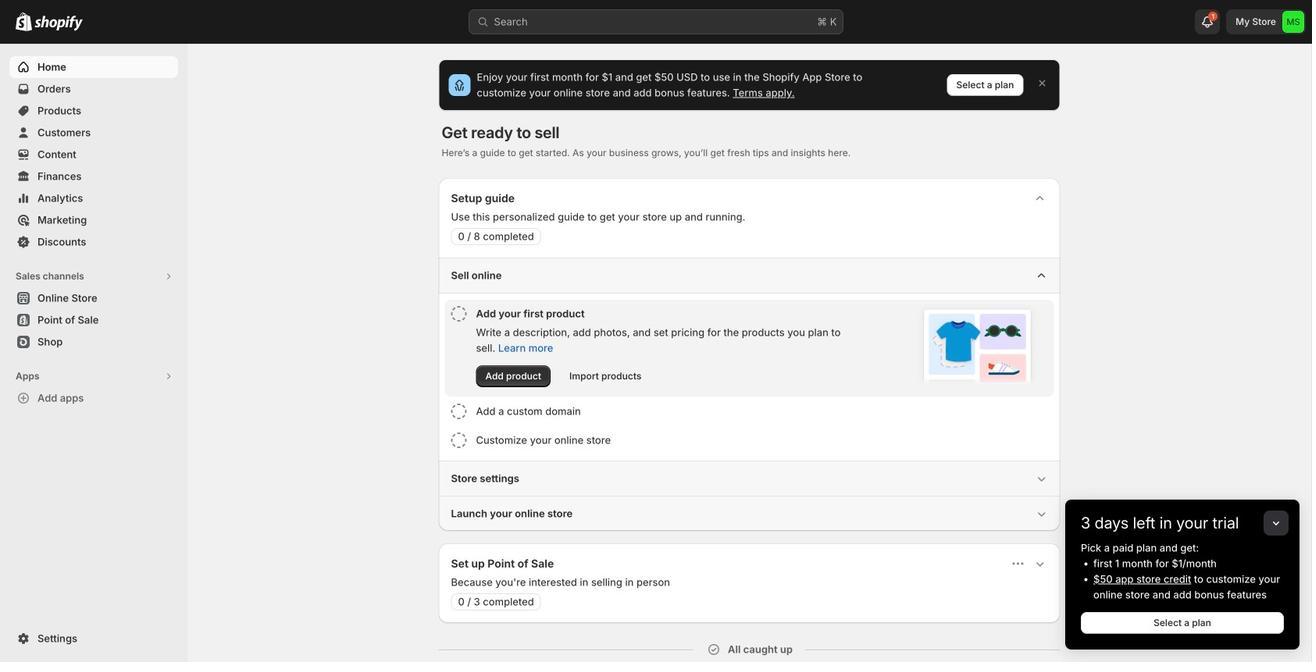 Task type: describe. For each thing, give the bounding box(es) containing it.
guide categories group
[[439, 258, 1060, 531]]

mark add your first product as done image
[[451, 306, 467, 322]]

customize your online store group
[[445, 427, 1054, 455]]

add a custom domain group
[[445, 398, 1054, 426]]

setup guide region
[[439, 178, 1060, 531]]

sell online group
[[439, 258, 1060, 461]]



Task type: vqa. For each thing, say whether or not it's contained in the screenshot.
Shopify icon
yes



Task type: locate. For each thing, give the bounding box(es) containing it.
add your first product group
[[445, 300, 1054, 397]]

shopify image
[[34, 15, 83, 31]]

mark customize your online store as done image
[[451, 433, 467, 448]]

shopify image
[[16, 12, 32, 31]]

mark add a custom domain as done image
[[451, 404, 467, 419]]

my store image
[[1283, 11, 1305, 33]]



